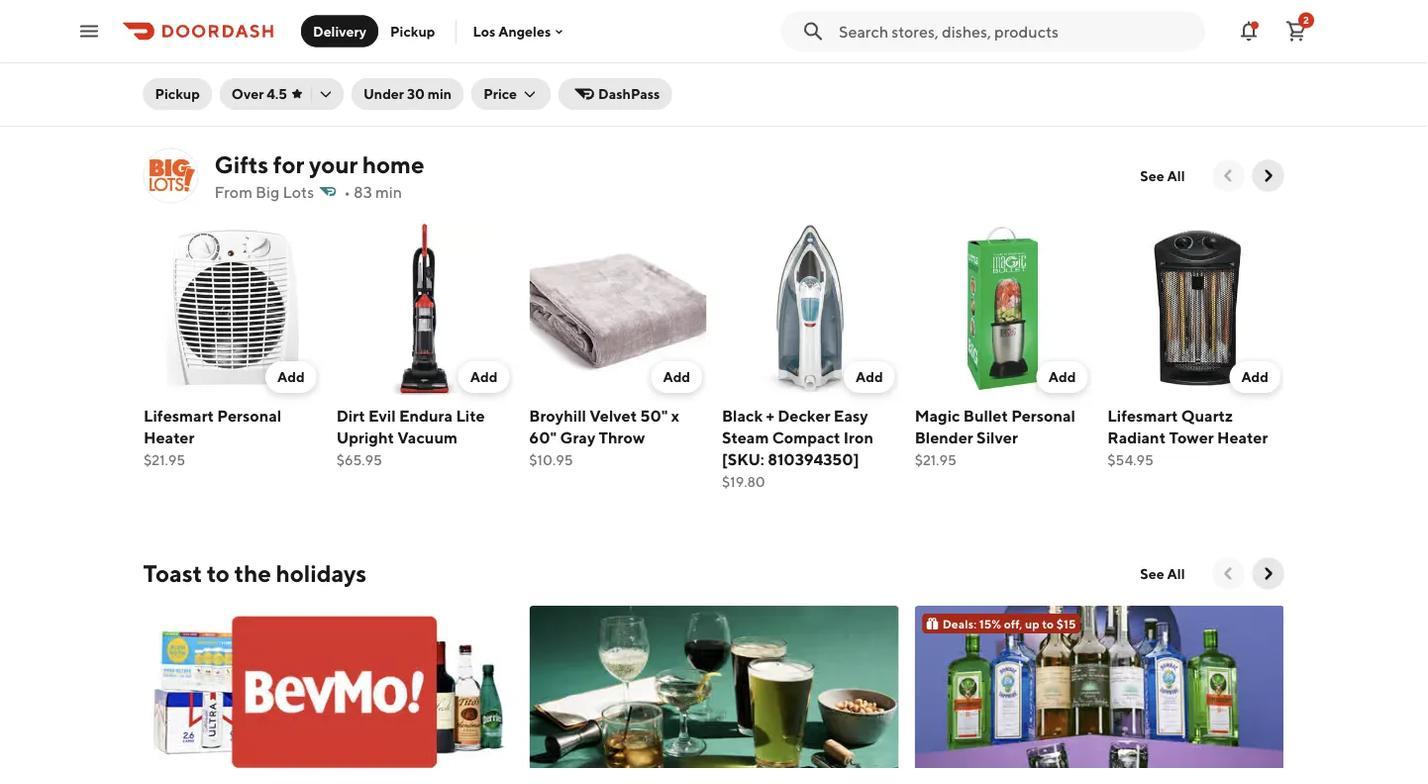 Task type: locate. For each thing, give the bounding box(es) containing it.
lifesmart inside lifesmart personal heater $21.95
[[143, 406, 214, 425]]

pickup
[[390, 23, 435, 39], [155, 86, 200, 102]]

gifts
[[214, 151, 269, 179]]

steam
[[722, 428, 769, 447]]

1 vertical spatial see
[[1141, 566, 1165, 582]]

add
[[277, 368, 304, 385], [470, 368, 497, 385], [663, 368, 690, 385], [855, 368, 883, 385], [1048, 368, 1076, 385], [1241, 368, 1268, 385]]

mi for healthy
[[162, 72, 178, 89]]

•
[[181, 72, 186, 89], [235, 72, 240, 89], [571, 72, 577, 89], [622, 72, 628, 89], [344, 182, 351, 201]]

0 horizontal spatial fee
[[337, 72, 357, 89]]

1 heater from the left
[[143, 428, 194, 447]]

los angeles button
[[473, 23, 567, 39]]

fee left under
[[337, 72, 357, 89]]

$10.95
[[529, 452, 573, 468]]

2 all from the top
[[1168, 566, 1185, 582]]

0 horizontal spatial heater
[[143, 428, 194, 447]]

pickup button down healthy
[[143, 78, 212, 110]]

1 horizontal spatial delivery
[[651, 72, 701, 89]]

open menu image
[[77, 19, 101, 43]]

0 vertical spatial $15
[[758, 72, 780, 89]]

gray
[[560, 428, 595, 447]]

2 next button of carousel image from the top
[[1259, 564, 1278, 584]]

50"
[[640, 406, 668, 425]]

0 vertical spatial see all link
[[1129, 160, 1197, 192]]

1 horizontal spatial personal
[[1011, 406, 1075, 425]]

0 horizontal spatial mi
[[162, 72, 178, 89]]

$15
[[758, 72, 780, 89], [1056, 617, 1076, 631]]

2 see all from the top
[[1141, 566, 1185, 582]]

to left the on the bottom
[[207, 560, 230, 588]]

30
[[407, 86, 425, 102]]

$54.95
[[1107, 452, 1153, 468]]

click to add this store to your saved list image for just food for dogs
[[867, 47, 891, 71]]

see for second see all link
[[1141, 566, 1165, 582]]

fee for just food for dogs
[[704, 72, 725, 89]]

2 add from the left
[[470, 368, 497, 385]]

add for lifesmart quartz radiant tower heater
[[1241, 368, 1268, 385]]

bullet
[[963, 406, 1008, 425]]

1 vertical spatial next button of carousel image
[[1259, 564, 1278, 584]]

delivery down dogs
[[651, 72, 701, 89]]

1 horizontal spatial pickup
[[390, 23, 435, 39]]

• left 25
[[181, 72, 186, 89]]

2 fee from the left
[[704, 72, 725, 89]]

see all
[[1141, 168, 1185, 184], [1141, 566, 1185, 582]]

over
[[727, 72, 755, 89]]

pickup for pickup button to the left
[[155, 86, 200, 102]]

1 see all from the top
[[1141, 168, 1185, 184]]

2
[[1304, 14, 1310, 26]]

big
[[256, 182, 280, 201]]

0 vertical spatial previous button of carousel image
[[1219, 166, 1239, 186]]

1 vertical spatial all
[[1168, 566, 1185, 582]]

lots
[[283, 182, 314, 201]]

broyhill velvet 50" x 60" gray throw $10.95
[[529, 406, 679, 468]]

4.5
[[267, 86, 287, 102]]

silver
[[976, 428, 1018, 447]]

0 horizontal spatial pickup button
[[143, 78, 212, 110]]

to right the up
[[1042, 617, 1054, 631]]

dogs
[[632, 48, 671, 67]]

min right 30
[[428, 86, 452, 102]]

add for magic bullet personal blender silver
[[1048, 368, 1076, 385]]

pickup button
[[378, 15, 447, 47], [143, 78, 212, 110]]

1 lifesmart from the left
[[143, 406, 214, 425]]

delivery right $0.99
[[284, 72, 334, 89]]

throw
[[598, 428, 645, 447]]

1 add from the left
[[277, 368, 304, 385]]

mi right 0.4
[[553, 72, 568, 89]]

your
[[309, 151, 358, 179]]

click to add this store to your saved list image down notification bell "icon"
[[1253, 47, 1276, 71]]

Store search: begin typing to search for stores available on DoorDash text field
[[839, 20, 1194, 42]]

5 add from the left
[[1048, 368, 1076, 385]]

2 mi from the left
[[553, 72, 568, 89]]

holidays
[[276, 560, 367, 588]]

0 horizontal spatial click to add this store to your saved list image
[[481, 47, 505, 71]]

1 see from the top
[[1141, 168, 1165, 184]]

4.8
[[143, 94, 164, 111]]

0 vertical spatial next button of carousel image
[[1259, 166, 1278, 186]]

for
[[605, 48, 629, 67]]

previous button of carousel image
[[1219, 166, 1239, 186], [1219, 564, 1239, 584]]

1 vertical spatial see all
[[1141, 566, 1185, 582]]

add button
[[265, 361, 316, 393], [265, 361, 316, 393], [458, 361, 509, 393], [458, 361, 509, 393], [651, 361, 702, 393], [651, 361, 702, 393], [844, 361, 895, 393], [844, 361, 895, 393], [1036, 361, 1088, 393], [1036, 361, 1088, 393], [1229, 361, 1280, 393], [1229, 361, 1280, 393]]

1 horizontal spatial heater
[[1217, 428, 1268, 447]]

[sku:
[[722, 450, 764, 468]]

click to add this store to your saved list image down los
[[481, 47, 505, 71]]

0 horizontal spatial pickup
[[155, 86, 200, 102]]

2 $21.95 from the left
[[915, 452, 956, 468]]

personal inside magic bullet personal blender silver $21.95
[[1011, 406, 1075, 425]]

2 heater from the left
[[1217, 428, 1268, 447]]

3 add from the left
[[663, 368, 690, 385]]

1 click to add this store to your saved list image from the left
[[481, 47, 505, 71]]

1 horizontal spatial click to add this store to your saved list image
[[867, 47, 891, 71]]

pets
[[954, 48, 987, 67]]

2 click to add this store to your saved list image from the left
[[867, 47, 891, 71]]

lifesmart for radiant
[[1107, 406, 1178, 425]]

just food for dogs
[[529, 48, 671, 67]]

2 see from the top
[[1141, 566, 1165, 582]]

heater inside lifesmart quartz radiant tower heater $54.95
[[1217, 428, 1268, 447]]

$65.95
[[336, 452, 382, 468]]

1 vertical spatial pickup button
[[143, 78, 212, 110]]

$15 right over in the right top of the page
[[758, 72, 780, 89]]

next button of carousel image for previous button of carousel icon associated with second see all link from the bottom of the page
[[1259, 166, 1278, 186]]

home
[[362, 151, 424, 179]]

previous button of carousel image for second see all link from the bottom of the page
[[1219, 166, 1239, 186]]

iron
[[843, 428, 873, 447]]

click to add this store to your saved list image for healthy spot
[[481, 47, 505, 71]]

black + decker easy steam compact iron [sku: 810394350] image
[[722, 220, 899, 397]]

easy
[[833, 406, 868, 425]]

all for second see all link from the bottom of the page
[[1168, 168, 1185, 184]]

0 horizontal spatial lifesmart
[[143, 406, 214, 425]]

delivery button
[[301, 15, 378, 47]]

1 fee from the left
[[337, 72, 357, 89]]

1 items, open order cart image
[[1285, 19, 1309, 43]]

0 vertical spatial to
[[207, 560, 230, 588]]

1 horizontal spatial lifesmart
[[1107, 406, 1178, 425]]

0 vertical spatial all
[[1168, 168, 1185, 184]]

mi
[[162, 72, 178, 89], [553, 72, 568, 89]]

2 personal from the left
[[1011, 406, 1075, 425]]

0 vertical spatial see
[[1141, 168, 1165, 184]]

pickup down healthy
[[155, 86, 200, 102]]

tower
[[1169, 428, 1214, 447]]

the
[[234, 560, 271, 588]]

lifesmart inside lifesmart quartz radiant tower heater $54.95
[[1107, 406, 1178, 425]]

1 vertical spatial pickup
[[155, 86, 200, 102]]

los
[[473, 23, 496, 39]]

min
[[208, 72, 232, 89], [596, 72, 619, 89], [428, 86, 452, 102], [375, 182, 402, 201]]

(175)
[[183, 94, 214, 111]]

fee left over in the right top of the page
[[704, 72, 725, 89]]

• left $​0
[[622, 72, 628, 89]]

0.4
[[529, 72, 550, 89]]

2 delivery from the left
[[651, 72, 701, 89]]

2 horizontal spatial click to add this store to your saved list image
[[1253, 47, 1276, 71]]

0 vertical spatial see all
[[1141, 168, 1185, 184]]

1 horizontal spatial fee
[[704, 72, 725, 89]]

1 horizontal spatial $21.95
[[915, 452, 956, 468]]

• left 83
[[344, 182, 351, 201]]

vacuum
[[397, 428, 457, 447]]

2 lifesmart from the left
[[1107, 406, 1178, 425]]

1 vertical spatial previous button of carousel image
[[1219, 564, 1239, 584]]

0.4 mi • 21 min • $​0 delivery fee over $15
[[529, 72, 780, 89]]

delivery
[[284, 72, 334, 89], [651, 72, 701, 89]]

min right 25
[[208, 72, 232, 89]]

click to add this store to your saved list image
[[481, 47, 505, 71], [867, 47, 891, 71], [1253, 47, 1276, 71]]

1 horizontal spatial mi
[[553, 72, 568, 89]]

0 horizontal spatial $21.95
[[143, 452, 185, 468]]

add for broyhill velvet 50" x 60" gray throw
[[663, 368, 690, 385]]

heater inside lifesmart personal heater $21.95
[[143, 428, 194, 447]]

0 horizontal spatial delivery
[[284, 72, 334, 89]]

$​0
[[631, 72, 649, 89]]

healthy spot
[[143, 48, 240, 67]]

1 next button of carousel image from the top
[[1259, 166, 1278, 186]]

810394350]
[[767, 450, 859, 468]]

min right 83
[[375, 182, 402, 201]]

toast to the holidays link
[[143, 558, 367, 590]]

1 all from the top
[[1168, 168, 1185, 184]]

25
[[189, 72, 206, 89]]

1 personal from the left
[[217, 406, 281, 425]]

quartz
[[1181, 406, 1233, 425]]

spot
[[205, 48, 240, 67]]

deals: 15% off, up to $15
[[942, 617, 1076, 631]]

heater
[[143, 428, 194, 447], [1217, 428, 1268, 447]]

all
[[1168, 168, 1185, 184], [1168, 566, 1185, 582]]

see
[[1141, 168, 1165, 184], [1141, 566, 1165, 582]]

dirt
[[336, 406, 365, 425]]

1 vertical spatial $15
[[1056, 617, 1076, 631]]

next button of carousel image
[[1259, 166, 1278, 186], [1259, 564, 1278, 584]]

4 add from the left
[[855, 368, 883, 385]]

1 $21.95 from the left
[[143, 452, 185, 468]]

toast
[[143, 560, 202, 588]]

0 horizontal spatial personal
[[217, 406, 281, 425]]

6 add from the left
[[1241, 368, 1268, 385]]

1 delivery from the left
[[284, 72, 334, 89]]

1 horizontal spatial to
[[1042, 617, 1054, 631]]

1 vertical spatial see all link
[[1129, 558, 1197, 590]]

0 vertical spatial pickup
[[390, 23, 435, 39]]

0 vertical spatial pickup button
[[378, 15, 447, 47]]

1 previous button of carousel image from the top
[[1219, 166, 1239, 186]]

previous button of carousel image for second see all link
[[1219, 564, 1239, 584]]

2 previous button of carousel image from the top
[[1219, 564, 1239, 584]]

mi right "1.3"
[[162, 72, 178, 89]]

healthy
[[143, 48, 202, 67]]

pickup up 30
[[390, 23, 435, 39]]

lifesmart
[[143, 406, 214, 425], [1107, 406, 1178, 425]]

pickup button up 30
[[378, 15, 447, 47]]

vons
[[914, 48, 951, 67]]

click to add this store to your saved list image left the vons
[[867, 47, 891, 71]]

1 mi from the left
[[162, 72, 178, 89]]

3 click to add this store to your saved list image from the left
[[1253, 47, 1276, 71]]

$15 right the up
[[1056, 617, 1076, 631]]



Task type: vqa. For each thing, say whether or not it's contained in the screenshot.


Task type: describe. For each thing, give the bounding box(es) containing it.
blender
[[915, 428, 973, 447]]

21
[[580, 72, 593, 89]]

angeles
[[498, 23, 551, 39]]

• 83 min
[[344, 182, 402, 201]]

radiant
[[1107, 428, 1166, 447]]

delivery for healthy spot
[[284, 72, 334, 89]]

• left 21
[[571, 72, 577, 89]]

toast to the holidays
[[143, 560, 367, 588]]

next button of carousel image for previous button of carousel icon associated with second see all link
[[1259, 564, 1278, 584]]

lite
[[456, 406, 484, 425]]

notification bell image
[[1237, 19, 1261, 43]]

up
[[1025, 617, 1039, 631]]

decker
[[777, 406, 830, 425]]

1.3
[[143, 72, 160, 89]]

los angeles
[[473, 23, 551, 39]]

under 30 min button
[[352, 78, 464, 110]]

pickup for the right pickup button
[[390, 23, 435, 39]]

price
[[484, 86, 517, 102]]

see for second see all link from the bottom of the page
[[1141, 168, 1165, 184]]

off,
[[1004, 617, 1022, 631]]

black + decker easy steam compact iron [sku: 810394350] $19.80
[[722, 406, 873, 490]]

x
[[671, 406, 679, 425]]

under 30 min
[[364, 86, 452, 102]]

velvet
[[589, 406, 637, 425]]

min right 21
[[596, 72, 619, 89]]

0 horizontal spatial $15
[[758, 72, 780, 89]]

1.3 mi • 25 min • $0.99 delivery fee
[[143, 72, 357, 89]]

endura
[[399, 406, 452, 425]]

$19.80
[[722, 473, 765, 490]]

black
[[722, 406, 762, 425]]

broyhill velvet 50" x 60" gray throw image
[[529, 220, 706, 397]]

lifesmart quartz radiant tower heater $54.95
[[1107, 406, 1268, 468]]

lifesmart personal heater image
[[143, 220, 320, 397]]

$21.95 inside magic bullet personal blender silver $21.95
[[915, 452, 956, 468]]

see all for second see all link
[[1141, 566, 1185, 582]]

1 horizontal spatial $15
[[1056, 617, 1076, 631]]

$0.99
[[243, 72, 281, 89]]

add for dirt evil endura lite upright vacuum
[[470, 368, 497, 385]]

mi for just
[[553, 72, 568, 89]]

over
[[232, 86, 264, 102]]

vons pets
[[914, 48, 987, 67]]

upright
[[336, 428, 394, 447]]

dirt evil endura lite upright vacuum $65.95
[[336, 406, 484, 468]]

15%
[[979, 617, 1001, 631]]

delivery for just food for dogs
[[651, 72, 701, 89]]

2 button
[[1277, 11, 1317, 51]]

2 see all link from the top
[[1129, 558, 1197, 590]]

over 4.5
[[232, 86, 287, 102]]

vons pets link
[[914, 43, 1284, 117]]

dirt evil endura lite upright vacuum image
[[336, 220, 513, 397]]

lifesmart for heater
[[143, 406, 214, 425]]

deals:
[[942, 617, 977, 631]]

just
[[529, 48, 560, 67]]

lifesmart quartz radiant tower heater image
[[1107, 220, 1284, 397]]

all for second see all link
[[1168, 566, 1185, 582]]

add for black + decker easy steam compact iron [sku: 810394350]
[[855, 368, 883, 385]]

for
[[273, 151, 304, 179]]

broyhill
[[529, 406, 586, 425]]

price button
[[472, 78, 551, 110]]

add for lifesmart personal heater
[[277, 368, 304, 385]]

personal inside lifesmart personal heater $21.95
[[217, 406, 281, 425]]

magic bullet personal blender silver $21.95
[[915, 406, 1075, 468]]

food
[[563, 48, 601, 67]]

from big lots
[[214, 182, 314, 201]]

83
[[354, 182, 372, 201]]

1 see all link from the top
[[1129, 160, 1197, 192]]

compact
[[772, 428, 840, 447]]

see all for second see all link from the bottom of the page
[[1141, 168, 1185, 184]]

lifesmart personal heater $21.95
[[143, 406, 281, 468]]

60"
[[529, 428, 556, 447]]

magic
[[915, 406, 960, 425]]

dashpass button
[[559, 78, 672, 110]]

from
[[214, 182, 253, 201]]

gifts for your home
[[214, 151, 424, 179]]

under
[[364, 86, 404, 102]]

+
[[766, 406, 774, 425]]

over 4.5 button
[[220, 78, 344, 110]]

$21.95 inside lifesmart personal heater $21.95
[[143, 452, 185, 468]]

fee for healthy spot
[[337, 72, 357, 89]]

delivery
[[313, 23, 367, 39]]

• left $0.99
[[235, 72, 240, 89]]

0 horizontal spatial to
[[207, 560, 230, 588]]

1 vertical spatial to
[[1042, 617, 1054, 631]]

dashpass
[[598, 86, 660, 102]]

1 horizontal spatial pickup button
[[378, 15, 447, 47]]

min inside button
[[428, 86, 452, 102]]

magic bullet personal blender silver image
[[915, 220, 1091, 397]]



